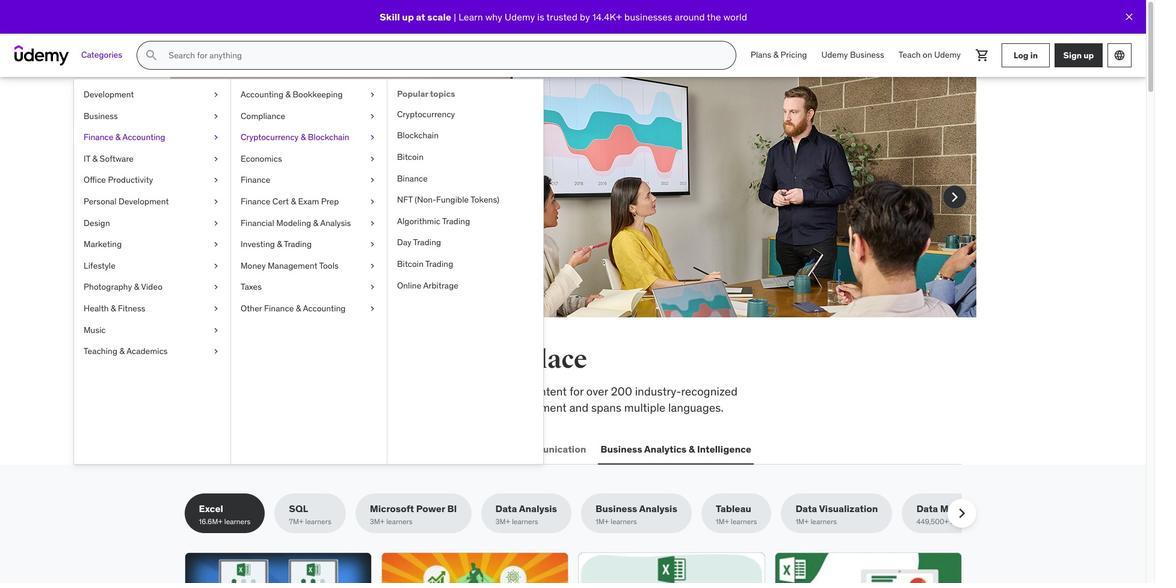 Task type: locate. For each thing, give the bounding box(es) containing it.
1 horizontal spatial why
[[485, 11, 502, 23]]

xsmall image for taxes
[[368, 282, 377, 294]]

0 vertical spatial why
[[485, 11, 502, 23]]

1 horizontal spatial analysis
[[519, 503, 557, 515]]

day trading
[[397, 237, 441, 248]]

bitcoin for bitcoin trading
[[397, 259, 424, 270]]

marketing link
[[74, 234, 230, 256]]

& right teaching
[[119, 346, 125, 357]]

xsmall image inside finance link
[[368, 175, 377, 187]]

day trading link
[[387, 232, 543, 254]]

development link
[[74, 84, 230, 106]]

log
[[1014, 50, 1029, 61]]

development down office productivity link
[[119, 196, 169, 207]]

udemy
[[505, 11, 535, 23], [822, 49, 848, 60], [934, 49, 961, 60], [252, 200, 288, 214]]

xsmall image for other finance & accounting
[[368, 303, 377, 315]]

businesses
[[624, 11, 672, 23]]

teach
[[899, 49, 921, 60]]

in right the log
[[1031, 50, 1038, 61]]

microsoft
[[370, 503, 414, 515]]

all
[[184, 345, 220, 375]]

health & fitness link
[[74, 298, 230, 320]]

to inside 'covering critical workplace skills to technical topics, including prep content for over 200 industry-recognized certifications, our catalog supports well-rounded professional development and spans multiple languages.'
[[353, 384, 364, 399]]

xsmall image for business
[[211, 110, 221, 122]]

xsmall image inside economics link
[[368, 153, 377, 165]]

trading for bitcoin trading
[[425, 259, 453, 270]]

0 vertical spatial bitcoin
[[397, 152, 424, 162]]

2 horizontal spatial accounting
[[303, 303, 346, 314]]

bitcoin up 'binance' at top
[[397, 152, 424, 162]]

& for trading
[[277, 239, 282, 250]]

online arbitrage
[[397, 280, 458, 291]]

cryptocurrency & blockchain link
[[231, 127, 387, 148]]

0 horizontal spatial up
[[402, 11, 414, 23]]

at
[[416, 11, 425, 23]]

finance & accounting link
[[74, 127, 230, 148]]

business.
[[291, 200, 340, 214]]

visualization
[[819, 503, 878, 515]]

finance for finance
[[241, 175, 270, 186]]

1 horizontal spatial 3m+
[[496, 518, 510, 527]]

1 vertical spatial up
[[1084, 50, 1094, 61]]

1 horizontal spatial cryptocurrency
[[397, 109, 455, 120]]

0 horizontal spatial data
[[496, 503, 517, 515]]

xsmall image for finance
[[368, 175, 377, 187]]

udemy right on
[[934, 49, 961, 60]]

1 bitcoin from the top
[[397, 152, 424, 162]]

choose
[[385, 184, 422, 198]]

0 vertical spatial cryptocurrency
[[397, 109, 455, 120]]

data up 449,500+
[[917, 503, 938, 515]]

why inside build ready-for- anything teams see why leading organizations choose to learn with udemy business.
[[250, 184, 270, 198]]

cryptocurrency down compliance
[[241, 132, 299, 143]]

449,500+
[[917, 518, 949, 527]]

recognized
[[681, 384, 738, 399]]

covering
[[184, 384, 230, 399]]

accounting & bookkeeping link
[[231, 84, 387, 106]]

& up software
[[115, 132, 121, 143]]

investing
[[241, 239, 275, 250]]

8 learners from the left
[[951, 518, 977, 527]]

accounting up compliance
[[241, 89, 283, 100]]

music link
[[74, 320, 230, 341]]

1m+ inside business analysis 1m+ learners
[[596, 518, 609, 527]]

& down taxes link
[[296, 303, 301, 314]]

why right learn
[[485, 11, 502, 23]]

xsmall image for it & software
[[211, 153, 221, 165]]

& down compliance link
[[301, 132, 306, 143]]

& left demo
[[277, 239, 282, 250]]

next image inside carousel element
[[945, 188, 964, 207]]

power
[[416, 503, 445, 515]]

xsmall image inside finance & accounting link
[[211, 132, 221, 144]]

1m+ inside data visualization 1m+ learners
[[796, 518, 809, 527]]

xsmall image inside office productivity link
[[211, 175, 221, 187]]

business analysis 1m+ learners
[[596, 503, 677, 527]]

0 horizontal spatial 3m+
[[370, 518, 385, 527]]

1 horizontal spatial 1m+
[[716, 518, 729, 527]]

200
[[611, 384, 632, 399]]

xsmall image for personal development
[[211, 196, 221, 208]]

up left at
[[402, 11, 414, 23]]

0 vertical spatial up
[[402, 11, 414, 23]]

business inside business analysis 1m+ learners
[[596, 503, 637, 515]]

3m+ inside data analysis 3m+ learners
[[496, 518, 510, 527]]

0 vertical spatial development
[[84, 89, 134, 100]]

modeling for financial
[[276, 218, 311, 228]]

& right cert
[[291, 196, 296, 207]]

& for video
[[134, 282, 139, 293]]

2 horizontal spatial analysis
[[639, 503, 677, 515]]

the left world
[[707, 11, 721, 23]]

& for fitness
[[111, 303, 116, 314]]

modeling
[[276, 218, 311, 228], [940, 503, 983, 515]]

3m+ inside the microsoft power bi 3m+ learners
[[370, 518, 385, 527]]

6 learners from the left
[[731, 518, 757, 527]]

business for business analysis 1m+ learners
[[596, 503, 637, 515]]

xsmall image inside marketing link
[[211, 239, 221, 251]]

leadership button
[[371, 435, 426, 464]]

2 1m+ from the left
[[716, 518, 729, 527]]

cryptocurrency
[[397, 109, 455, 120], [241, 132, 299, 143]]

the up critical
[[224, 345, 263, 375]]

3 learners from the left
[[386, 518, 413, 527]]

0 vertical spatial in
[[1031, 50, 1038, 61]]

xsmall image for cryptocurrency & blockchain
[[368, 132, 377, 144]]

bitcoin link
[[387, 147, 543, 168]]

xsmall image for teaching & academics
[[211, 346, 221, 358]]

1 vertical spatial cryptocurrency
[[241, 132, 299, 143]]

learners inside data analysis 3m+ learners
[[512, 518, 538, 527]]

xsmall image inside compliance link
[[368, 110, 377, 122]]

xsmall image for photography & video
[[211, 282, 221, 294]]

0 vertical spatial modeling
[[276, 218, 311, 228]]

0 vertical spatial accounting
[[241, 89, 283, 100]]

udemy image
[[14, 45, 69, 66]]

topic filters element
[[184, 494, 998, 534]]

up right sign
[[1084, 50, 1094, 61]]

content
[[527, 384, 567, 399]]

1 horizontal spatial the
[[707, 11, 721, 23]]

udemy inside build ready-for- anything teams see why leading organizations choose to learn with udemy business.
[[252, 200, 288, 214]]

learn
[[459, 11, 483, 23]]

trading down fungible
[[442, 216, 470, 227]]

xsmall image inside it & software link
[[211, 153, 221, 165]]

finance down economics
[[241, 175, 270, 186]]

choose a language image
[[1114, 49, 1126, 61]]

data inside data analysis 3m+ learners
[[496, 503, 517, 515]]

&
[[774, 49, 779, 60], [285, 89, 291, 100], [115, 132, 121, 143], [301, 132, 306, 143], [92, 153, 98, 164], [291, 196, 296, 207], [313, 218, 318, 228], [277, 239, 282, 250], [134, 282, 139, 293], [111, 303, 116, 314], [296, 303, 301, 314], [119, 346, 125, 357], [689, 443, 695, 455]]

0 horizontal spatial cryptocurrency
[[241, 132, 299, 143]]

xsmall image for design
[[211, 218, 221, 229]]

xsmall image inside the teaching & academics link
[[211, 346, 221, 358]]

blockchain
[[397, 130, 439, 141], [308, 132, 349, 143]]

next image
[[945, 188, 964, 207], [952, 504, 971, 524]]

teaching & academics
[[84, 346, 168, 357]]

lifestyle
[[84, 260, 115, 271]]

xsmall image inside taxes link
[[368, 282, 377, 294]]

music
[[84, 325, 106, 335]]

1 horizontal spatial to
[[424, 184, 435, 198]]

skills up supports
[[325, 384, 351, 399]]

xsmall image inside design 'link'
[[211, 218, 221, 229]]

xsmall image for development
[[211, 89, 221, 101]]

business link
[[74, 106, 230, 127]]

microsoft power bi 3m+ learners
[[370, 503, 457, 527]]

up for sign
[[1084, 50, 1094, 61]]

1m+ for data visualization
[[796, 518, 809, 527]]

trading for day trading
[[413, 237, 441, 248]]

xsmall image inside music link
[[211, 325, 221, 336]]

skills up workplace
[[268, 345, 333, 375]]

1 vertical spatial the
[[224, 345, 263, 375]]

to left learn
[[424, 184, 435, 198]]

& right analytics
[[689, 443, 695, 455]]

0 horizontal spatial modeling
[[276, 218, 311, 228]]

2 3m+ from the left
[[496, 518, 510, 527]]

xsmall image for finance & accounting
[[211, 132, 221, 144]]

2 bitcoin from the top
[[397, 259, 424, 270]]

xsmall image inside the accounting & bookkeeping link
[[368, 89, 377, 101]]

xsmall image inside the photography & video link
[[211, 282, 221, 294]]

why right see
[[250, 184, 270, 198]]

certifications,
[[184, 400, 254, 415]]

request a demo
[[235, 233, 309, 245]]

1 vertical spatial bitcoin
[[397, 259, 424, 270]]

bitcoin for bitcoin
[[397, 152, 424, 162]]

learners inside data modeling 449,500+ learners
[[951, 518, 977, 527]]

bitcoin trading link
[[387, 254, 543, 275]]

investing & trading link
[[231, 234, 387, 256]]

2 horizontal spatial data
[[917, 503, 938, 515]]

accounting down the business "link"
[[122, 132, 165, 143]]

0 horizontal spatial why
[[250, 184, 270, 198]]

& right plans at the top of the page
[[774, 49, 779, 60]]

1 data from the left
[[496, 503, 517, 515]]

1 1m+ from the left
[[596, 518, 609, 527]]

1 horizontal spatial data
[[796, 503, 817, 515]]

1 vertical spatial next image
[[952, 504, 971, 524]]

development right web
[[210, 443, 271, 455]]

data analysis 3m+ learners
[[496, 503, 557, 527]]

financial modeling & analysis
[[241, 218, 351, 228]]

to up supports
[[353, 384, 364, 399]]

finance up "financial"
[[241, 196, 270, 207]]

0 horizontal spatial 1m+
[[596, 518, 609, 527]]

16.6m+
[[199, 518, 223, 527]]

bitcoin
[[397, 152, 424, 162], [397, 259, 424, 270]]

xsmall image inside lifestyle link
[[211, 260, 221, 272]]

in up the including
[[448, 345, 471, 375]]

4 learners from the left
[[512, 518, 538, 527]]

learners inside excel 16.6m+ learners
[[224, 518, 250, 527]]

0 vertical spatial next image
[[945, 188, 964, 207]]

teach on udemy
[[899, 49, 961, 60]]

xsmall image
[[211, 89, 221, 101], [368, 89, 377, 101], [368, 132, 377, 144], [368, 153, 377, 165], [211, 175, 221, 187], [211, 239, 221, 251], [211, 260, 221, 272], [368, 282, 377, 294], [211, 325, 221, 336]]

data inside data visualization 1m+ learners
[[796, 503, 817, 515]]

xsmall image inside financial modeling & analysis link
[[368, 218, 377, 229]]

blockchain down popular
[[397, 130, 439, 141]]

finance right other
[[264, 303, 294, 314]]

xsmall image inside the business "link"
[[211, 110, 221, 122]]

modeling for data
[[940, 503, 983, 515]]

xsmall image inside health & fitness link
[[211, 303, 221, 315]]

finance up the it & software
[[84, 132, 113, 143]]

up for skill
[[402, 11, 414, 23]]

development inside button
[[210, 443, 271, 455]]

xsmall image inside investing & trading link
[[368, 239, 377, 251]]

2 horizontal spatial 1m+
[[796, 518, 809, 527]]

financial modeling & analysis link
[[231, 213, 387, 234]]

skill
[[380, 11, 400, 23]]

modeling inside data modeling 449,500+ learners
[[940, 503, 983, 515]]

2 learners from the left
[[305, 518, 331, 527]]

(non-
[[415, 194, 436, 205]]

learners inside the microsoft power bi 3m+ learners
[[386, 518, 413, 527]]

xsmall image for finance cert & exam prep
[[368, 196, 377, 208]]

business inside "link"
[[84, 110, 118, 121]]

development for web
[[210, 443, 271, 455]]

finance cert & exam prep link
[[231, 191, 387, 213]]

1 3m+ from the left
[[370, 518, 385, 527]]

plans & pricing
[[751, 49, 807, 60]]

1 vertical spatial to
[[353, 384, 364, 399]]

& right it
[[92, 153, 98, 164]]

1 learners from the left
[[224, 518, 250, 527]]

0 vertical spatial to
[[424, 184, 435, 198]]

money
[[241, 260, 266, 271]]

well-
[[364, 400, 389, 415]]

in inside log in link
[[1031, 50, 1038, 61]]

0 horizontal spatial to
[[353, 384, 364, 399]]

1 horizontal spatial blockchain
[[397, 130, 439, 141]]

money management tools link
[[231, 256, 387, 277]]

& left bookkeeping
[[285, 89, 291, 100]]

data right bi
[[496, 503, 517, 515]]

1 horizontal spatial accounting
[[241, 89, 283, 100]]

analysis for business
[[639, 503, 677, 515]]

cryptocurrency & blockchain element
[[387, 79, 543, 465]]

development
[[84, 89, 134, 100], [119, 196, 169, 207], [210, 443, 271, 455]]

udemy up "financial"
[[252, 200, 288, 214]]

xsmall image for financial modeling & analysis
[[368, 218, 377, 229]]

topics
[[430, 88, 455, 99]]

2 data from the left
[[796, 503, 817, 515]]

data modeling 449,500+ learners
[[917, 503, 983, 527]]

up inside "sign up" link
[[1084, 50, 1094, 61]]

design
[[84, 218, 110, 228]]

xsmall image inside 'personal development' link
[[211, 196, 221, 208]]

analysis inside data analysis 3m+ learners
[[519, 503, 557, 515]]

5 learners from the left
[[611, 518, 637, 527]]

finance
[[84, 132, 113, 143], [241, 175, 270, 186], [241, 196, 270, 207], [264, 303, 294, 314]]

online arbitrage link
[[387, 275, 543, 297]]

modeling up demo
[[276, 218, 311, 228]]

1 vertical spatial accounting
[[122, 132, 165, 143]]

modeling up 449,500+
[[940, 503, 983, 515]]

world
[[724, 11, 747, 23]]

plans & pricing link
[[744, 41, 814, 70]]

learners inside tableau 1m+ learners
[[731, 518, 757, 527]]

trading up bitcoin trading
[[413, 237, 441, 248]]

data for data modeling
[[917, 503, 938, 515]]

1 horizontal spatial in
[[1031, 50, 1038, 61]]

xsmall image inside money management tools link
[[368, 260, 377, 272]]

1m+ inside tableau 1m+ learners
[[716, 518, 729, 527]]

1 horizontal spatial modeling
[[940, 503, 983, 515]]

next image inside topic filters element
[[952, 504, 971, 524]]

accounting down taxes link
[[303, 303, 346, 314]]

for
[[570, 384, 584, 399]]

data inside data modeling 449,500+ learners
[[917, 503, 938, 515]]

& right 'health'
[[111, 303, 116, 314]]

1 vertical spatial why
[[250, 184, 270, 198]]

see
[[228, 184, 248, 198]]

2 vertical spatial development
[[210, 443, 271, 455]]

other
[[241, 303, 262, 314]]

xsmall image inside cryptocurrency & blockchain link
[[368, 132, 377, 144]]

& left video
[[134, 282, 139, 293]]

xsmall image inside development link
[[211, 89, 221, 101]]

blockchain down compliance link
[[308, 132, 349, 143]]

1 vertical spatial in
[[448, 345, 471, 375]]

3 data from the left
[[917, 503, 938, 515]]

7 learners from the left
[[811, 518, 837, 527]]

xsmall image inside other finance & accounting link
[[368, 303, 377, 315]]

1 horizontal spatial up
[[1084, 50, 1094, 61]]

trading up arbitrage
[[425, 259, 453, 270]]

data left visualization
[[796, 503, 817, 515]]

cryptocurrency down popular topics in the top left of the page
[[397, 109, 455, 120]]

communication button
[[511, 435, 589, 464]]

development down categories dropdown button
[[84, 89, 134, 100]]

it & software link
[[74, 148, 230, 170]]

1 vertical spatial skills
[[325, 384, 351, 399]]

analysis inside business analysis 1m+ learners
[[639, 503, 677, 515]]

categories button
[[74, 41, 130, 70]]

1 vertical spatial development
[[119, 196, 169, 207]]

0 horizontal spatial analysis
[[320, 218, 351, 228]]

udemy right pricing at the right top of page
[[822, 49, 848, 60]]

& for bookkeeping
[[285, 89, 291, 100]]

why for anything
[[250, 184, 270, 198]]

business inside button
[[601, 443, 642, 455]]

bitcoin up online
[[397, 259, 424, 270]]

xsmall image for office productivity
[[211, 175, 221, 187]]

spans
[[591, 400, 622, 415]]

xsmall image
[[211, 110, 221, 122], [368, 110, 377, 122], [211, 132, 221, 144], [211, 153, 221, 165], [368, 175, 377, 187], [211, 196, 221, 208], [368, 196, 377, 208], [211, 218, 221, 229], [368, 218, 377, 229], [368, 239, 377, 251], [368, 260, 377, 272], [211, 282, 221, 294], [211, 303, 221, 315], [368, 303, 377, 315], [211, 346, 221, 358]]

xsmall image inside finance cert & exam prep link
[[368, 196, 377, 208]]

1 vertical spatial modeling
[[940, 503, 983, 515]]

why
[[485, 11, 502, 23], [250, 184, 270, 198]]

3 1m+ from the left
[[796, 518, 809, 527]]



Task type: vqa. For each thing, say whether or not it's contained in the screenshot.
"•" for 9
no



Task type: describe. For each thing, give the bounding box(es) containing it.
languages.
[[668, 400, 724, 415]]

cryptocurrency for cryptocurrency
[[397, 109, 455, 120]]

|
[[454, 11, 456, 23]]

economics
[[241, 153, 282, 164]]

trusted
[[546, 11, 578, 23]]

tableau 1m+ learners
[[716, 503, 757, 527]]

photography & video
[[84, 282, 162, 293]]

& for blockchain
[[301, 132, 306, 143]]

build ready-for- anything teams see why leading organizations choose to learn with udemy business.
[[228, 129, 463, 214]]

business for business
[[84, 110, 118, 121]]

trading right a
[[284, 239, 312, 250]]

cryptocurrency & blockchain
[[241, 132, 349, 143]]

web
[[187, 443, 208, 455]]

xsmall image for investing & trading
[[368, 239, 377, 251]]

& for academics
[[119, 346, 125, 357]]

prep
[[501, 384, 525, 399]]

teach on udemy link
[[892, 41, 968, 70]]

0 horizontal spatial in
[[448, 345, 471, 375]]

log in
[[1014, 50, 1038, 61]]

health
[[84, 303, 109, 314]]

tokens)
[[471, 194, 499, 205]]

on
[[923, 49, 932, 60]]

xsmall image for accounting & bookkeeping
[[368, 89, 377, 101]]

xsmall image for economics
[[368, 153, 377, 165]]

xsmall image for music
[[211, 325, 221, 336]]

why for scale
[[485, 11, 502, 23]]

teaching
[[84, 346, 117, 357]]

shopping cart with 0 items image
[[975, 48, 990, 63]]

web development button
[[184, 435, 274, 464]]

scale
[[427, 11, 451, 23]]

investing & trading
[[241, 239, 312, 250]]

it
[[84, 153, 90, 164]]

leadership
[[373, 443, 424, 455]]

software
[[100, 153, 134, 164]]

& down business.
[[313, 218, 318, 228]]

xsmall image for lifestyle
[[211, 260, 221, 272]]

0 horizontal spatial the
[[224, 345, 263, 375]]

& for accounting
[[115, 132, 121, 143]]

office productivity link
[[74, 170, 230, 191]]

next image for carousel element
[[945, 188, 964, 207]]

request a demo link
[[228, 225, 316, 253]]

& inside button
[[689, 443, 695, 455]]

14.4k+
[[592, 11, 622, 23]]

it & software
[[84, 153, 134, 164]]

nft (non-fungible tokens)
[[397, 194, 499, 205]]

productivity
[[108, 175, 153, 186]]

taxes link
[[231, 277, 387, 298]]

skill up at scale | learn why udemy is trusted by 14.4k+ businesses around the world
[[380, 11, 747, 23]]

data for data visualization
[[796, 503, 817, 515]]

xsmall image for compliance
[[368, 110, 377, 122]]

finance & accounting
[[84, 132, 165, 143]]

build
[[228, 129, 280, 155]]

sql
[[289, 503, 308, 515]]

taxes
[[241, 282, 262, 293]]

0 vertical spatial skills
[[268, 345, 333, 375]]

data for data analysis
[[496, 503, 517, 515]]

multiple
[[624, 400, 666, 415]]

algorithmic trading link
[[387, 211, 543, 232]]

cryptocurrency link
[[387, 104, 543, 125]]

learners inside sql 7m+ learners
[[305, 518, 331, 527]]

and
[[569, 400, 589, 415]]

professional
[[435, 400, 497, 415]]

finance for finance cert & exam prep
[[241, 196, 270, 207]]

learners inside data visualization 1m+ learners
[[811, 518, 837, 527]]

rounded
[[389, 400, 432, 415]]

for-
[[346, 129, 380, 155]]

tableau
[[716, 503, 751, 515]]

fitness
[[118, 303, 145, 314]]

& for software
[[92, 153, 98, 164]]

skills inside 'covering critical workplace skills to technical topics, including prep content for over 200 industry-recognized certifications, our catalog supports well-rounded professional development and spans multiple languages.'
[[325, 384, 351, 399]]

web development
[[187, 443, 271, 455]]

our
[[257, 400, 273, 415]]

analytics
[[644, 443, 687, 455]]

finance cert & exam prep
[[241, 196, 339, 207]]

development for personal
[[119, 196, 169, 207]]

demo
[[283, 233, 309, 245]]

with
[[228, 200, 249, 214]]

exam
[[298, 196, 319, 207]]

binance
[[397, 173, 428, 184]]

0 vertical spatial the
[[707, 11, 721, 23]]

one
[[476, 345, 519, 375]]

need
[[385, 345, 443, 375]]

xsmall image for marketing
[[211, 239, 221, 251]]

around
[[675, 11, 705, 23]]

finance for finance & accounting
[[84, 132, 113, 143]]

& for pricing
[[774, 49, 779, 60]]

carousel element
[[170, 77, 976, 347]]

business analytics & intelligence
[[601, 443, 752, 455]]

0 horizontal spatial accounting
[[122, 132, 165, 143]]

management
[[268, 260, 317, 271]]

business for business analytics & intelligence
[[601, 443, 642, 455]]

nft
[[397, 194, 413, 205]]

nft (non-fungible tokens) link
[[387, 190, 543, 211]]

technical
[[366, 384, 413, 399]]

health & fitness
[[84, 303, 145, 314]]

to inside build ready-for- anything teams see why leading organizations choose to learn with udemy business.
[[424, 184, 435, 198]]

cryptocurrency for cryptocurrency & blockchain
[[241, 132, 299, 143]]

0 horizontal spatial blockchain
[[308, 132, 349, 143]]

teams
[[317, 153, 376, 179]]

ready-
[[284, 129, 346, 155]]

popular topics
[[397, 88, 455, 99]]

bi
[[447, 503, 457, 515]]

sql 7m+ learners
[[289, 503, 331, 527]]

2 vertical spatial accounting
[[303, 303, 346, 314]]

teaching & academics link
[[74, 341, 230, 363]]

learners inside business analysis 1m+ learners
[[611, 518, 637, 527]]

place
[[524, 345, 587, 375]]

close image
[[1123, 11, 1135, 23]]

photography
[[84, 282, 132, 293]]

submit search image
[[145, 48, 159, 63]]

lifestyle link
[[74, 256, 230, 277]]

analysis for data
[[519, 503, 557, 515]]

udemy left is
[[505, 11, 535, 23]]

popular
[[397, 88, 428, 99]]

request
[[235, 233, 273, 245]]

learn
[[438, 184, 463, 198]]

over
[[586, 384, 608, 399]]

xsmall image for money management tools
[[368, 260, 377, 272]]

xsmall image for health & fitness
[[211, 303, 221, 315]]

excel
[[199, 503, 223, 515]]

cert
[[272, 196, 289, 207]]

economics link
[[231, 148, 387, 170]]

personal development
[[84, 196, 169, 207]]

accounting & bookkeeping
[[241, 89, 343, 100]]

1m+ for business analysis
[[596, 518, 609, 527]]

trading for algorithmic trading
[[442, 216, 470, 227]]

office
[[84, 175, 106, 186]]

covering critical workplace skills to technical topics, including prep content for over 200 industry-recognized certifications, our catalog supports well-rounded professional development and spans multiple languages.
[[184, 384, 738, 415]]

next image for topic filters element
[[952, 504, 971, 524]]

Search for anything text field
[[166, 45, 721, 66]]

anything
[[228, 153, 314, 179]]



